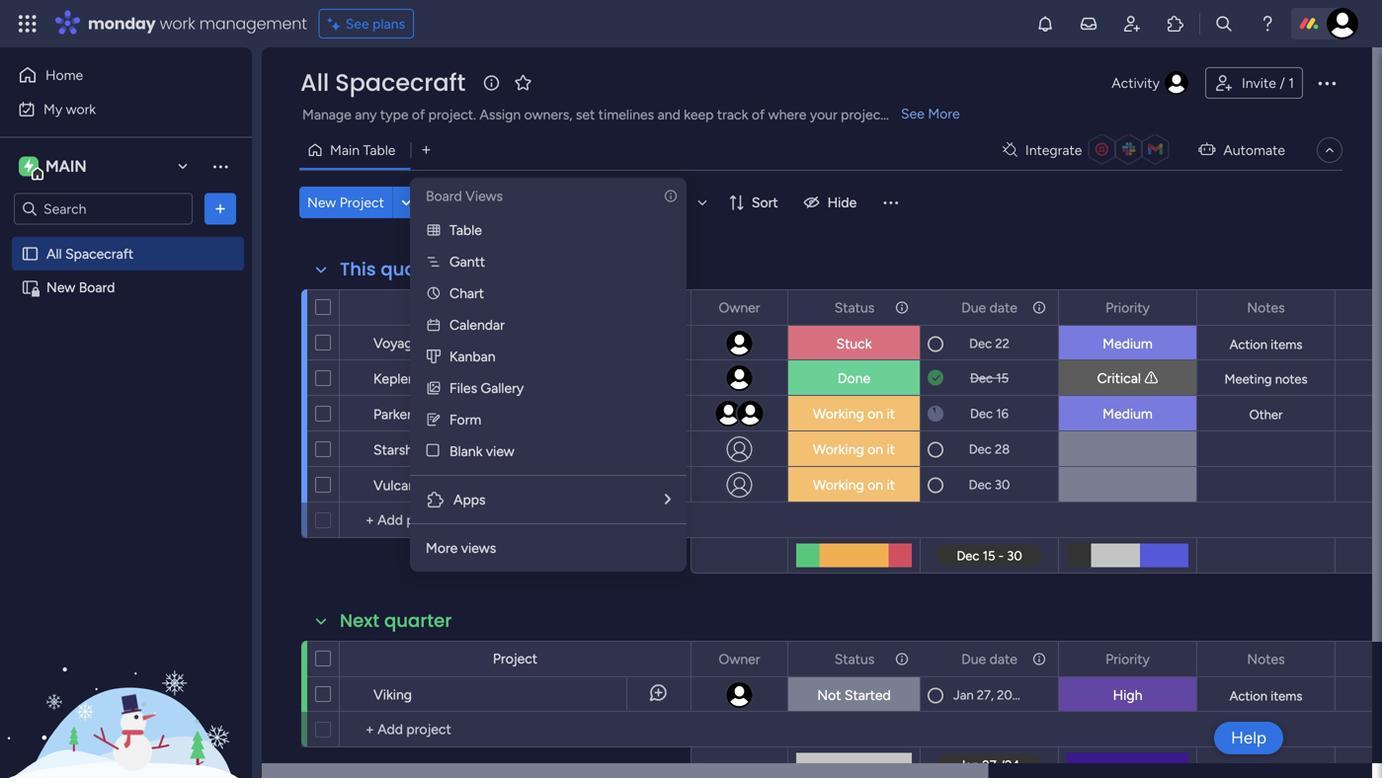 Task type: vqa. For each thing, say whether or not it's contained in the screenshot.
Filter popup button on the top of the page
yes



Task type: describe. For each thing, give the bounding box(es) containing it.
any
[[355, 106, 377, 123]]

1 medium from the top
[[1103, 335, 1153, 352]]

main table
[[330, 142, 396, 159]]

chart
[[450, 285, 484, 302]]

help image
[[1258, 14, 1278, 34]]

form
[[450, 412, 481, 428]]

my
[[43, 101, 62, 118]]

starship
[[373, 442, 424, 458]]

working on it for parker
[[813, 406, 895, 422]]

This quarter field
[[335, 257, 453, 283]]

done
[[838, 370, 871, 387]]

due date field for first column information icon from the bottom
[[957, 649, 1022, 670]]

more inside see more link
[[928, 105, 960, 122]]

quarter for next quarter
[[384, 609, 452, 634]]

dec 16
[[970, 406, 1009, 422]]

kanban
[[450, 348, 496, 365]]

2 medium from the top
[[1103, 406, 1153, 422]]

v2 search image
[[444, 191, 459, 214]]

vulcan
[[373, 477, 416, 494]]

activity button
[[1104, 67, 1197, 99]]

hide
[[828, 194, 857, 211]]

my work
[[43, 101, 96, 118]]

owner for 2nd owner field from the bottom of the page
[[719, 299, 760, 316]]

on for starship
[[868, 441, 883, 458]]

on for vulcan
[[868, 477, 883, 494]]

28
[[995, 442, 1010, 457]]

main
[[330, 142, 360, 159]]

options image for 2nd column information image from the bottom of the page
[[893, 291, 907, 325]]

Search field
[[459, 189, 518, 216]]

working on it for vulcan
[[813, 477, 895, 494]]

activity
[[1112, 75, 1160, 91]]

it for vulcan
[[887, 477, 895, 494]]

0 vertical spatial all spacecraft
[[300, 66, 466, 99]]

see more
[[901, 105, 960, 122]]

jan 27, 2024
[[953, 688, 1028, 703]]

working for starship
[[813, 441, 864, 458]]

noah lott image
[[1327, 8, 1359, 40]]

hide button
[[796, 187, 869, 218]]

15
[[996, 371, 1009, 386]]

project.
[[428, 106, 476, 123]]

stuck
[[836, 335, 872, 352]]

show board description image
[[479, 73, 503, 93]]

2 action items from the top
[[1230, 689, 1303, 704]]

1
[[1289, 75, 1294, 91]]

management
[[199, 12, 307, 35]]

view
[[486, 443, 515, 460]]

working for parker
[[813, 406, 864, 422]]

sort
[[752, 194, 778, 211]]

calendar
[[450, 317, 505, 333]]

invite / 1 button
[[1205, 67, 1303, 99]]

invite members image
[[1122, 14, 1142, 34]]

your
[[810, 106, 838, 123]]

date for due date field corresponding to second column information icon from the bottom
[[990, 299, 1018, 316]]

sort button
[[720, 187, 790, 218]]

options image for first column information icon from the bottom
[[1031, 643, 1044, 676]]

blank view
[[450, 443, 515, 460]]

v2 done deadline image
[[928, 369, 944, 388]]

my work button
[[12, 93, 212, 125]]

notes field for this quarter
[[1242, 297, 1290, 319]]

more views
[[426, 540, 496, 557]]

quarter for this quarter
[[381, 257, 448, 282]]

other
[[1249, 407, 1283, 423]]

new for new project
[[307, 194, 336, 211]]

/
[[1280, 75, 1285, 91]]

dec 30
[[969, 477, 1010, 493]]

work for my
[[66, 101, 96, 118]]

notifications image
[[1035, 14, 1055, 34]]

main button
[[14, 150, 197, 183]]

options image for first column information image from the bottom of the page
[[893, 643, 907, 676]]

see plans
[[346, 15, 405, 32]]

monday
[[88, 12, 156, 35]]

timelines
[[599, 106, 654, 123]]

invite
[[1242, 75, 1276, 91]]

dec for dec 28
[[969, 442, 992, 457]]

started
[[845, 687, 891, 704]]

apps
[[454, 492, 486, 508]]

project for next quarter
[[493, 651, 538, 667]]

arrow down image
[[691, 191, 714, 214]]

help
[[1231, 728, 1267, 748]]

track
[[717, 106, 748, 123]]

keep
[[684, 106, 714, 123]]

plans
[[373, 15, 405, 32]]

manage any type of project. assign owners, set timelines and keep track of where your project stands.
[[302, 106, 933, 123]]

2 of from the left
[[752, 106, 765, 123]]

notes
[[1275, 371, 1308, 387]]

2 priority from the top
[[1106, 651, 1150, 668]]

see for see more
[[901, 105, 925, 122]]

dec 28
[[969, 442, 1010, 457]]

parker
[[373, 406, 412, 423]]

16
[[996, 406, 1009, 422]]

integrate
[[1025, 142, 1082, 159]]

27,
[[977, 688, 994, 703]]

work for monday
[[160, 12, 195, 35]]

where
[[768, 106, 807, 123]]

working on it for starship
[[813, 441, 895, 458]]

this
[[340, 257, 376, 282]]

1 priority field from the top
[[1101, 297, 1155, 319]]

files
[[450, 380, 477, 397]]

Next quarter field
[[335, 609, 457, 634]]

new project
[[307, 194, 384, 211]]

notes for next quarter
[[1247, 651, 1285, 668]]

workspace image
[[19, 156, 39, 177]]

2 items from the top
[[1271, 689, 1303, 704]]

owner for 2nd owner field from the top
[[719, 651, 760, 668]]

due date for due date field corresponding to second column information icon from the bottom
[[961, 299, 1018, 316]]

owners,
[[524, 106, 572, 123]]

gallery
[[481, 380, 524, 397]]

and
[[658, 106, 681, 123]]

automate
[[1224, 142, 1285, 159]]

1 column information image from the top
[[894, 300, 910, 316]]

stands.
[[889, 106, 933, 123]]

blank
[[450, 443, 483, 460]]

search everything image
[[1214, 14, 1234, 34]]

status for first column information image from the bottom of the page status field
[[835, 651, 875, 668]]

1 items from the top
[[1271, 337, 1303, 353]]

home button
[[12, 59, 212, 91]]

meeting
[[1225, 371, 1272, 387]]

0 vertical spatial all
[[300, 66, 329, 99]]

22
[[995, 336, 1010, 352]]

status for 2nd column information image from the bottom of the page status field
[[835, 299, 875, 316]]

not started
[[817, 687, 891, 704]]

1 column information image from the top
[[1032, 300, 1047, 316]]



Task type: locate. For each thing, give the bounding box(es) containing it.
board right private board image
[[79, 279, 115, 296]]

due up jan
[[961, 651, 986, 668]]

more right project
[[928, 105, 960, 122]]

action up help at the bottom right of the page
[[1230, 689, 1268, 704]]

main table button
[[299, 134, 410, 166]]

all up manage
[[300, 66, 329, 99]]

2 status field from the top
[[830, 649, 880, 670]]

1 vertical spatial due
[[961, 651, 986, 668]]

dec left 15
[[970, 371, 993, 386]]

status
[[835, 299, 875, 316], [835, 651, 875, 668]]

0 horizontal spatial of
[[412, 106, 425, 123]]

table down v2 search image
[[450, 222, 482, 239]]

2 vertical spatial working
[[813, 477, 864, 494]]

action
[[1230, 337, 1268, 353], [1230, 689, 1268, 704]]

1 notes field from the top
[[1242, 297, 1290, 319]]

work right my
[[66, 101, 96, 118]]

list box containing all spacecraft
[[0, 233, 252, 571]]

0 horizontal spatial board
[[79, 279, 115, 296]]

new board
[[46, 279, 115, 296]]

column information image
[[1032, 300, 1047, 316], [1032, 652, 1047, 667]]

project inside button
[[340, 194, 384, 211]]

1 vertical spatial working
[[813, 441, 864, 458]]

0 vertical spatial on
[[868, 406, 883, 422]]

gantt
[[450, 253, 485, 270]]

collapse board header image
[[1322, 142, 1338, 158]]

0 vertical spatial items
[[1271, 337, 1303, 353]]

see plans button
[[319, 9, 414, 39]]

1 action from the top
[[1230, 337, 1268, 353]]

0 vertical spatial work
[[160, 12, 195, 35]]

dec
[[969, 336, 992, 352], [970, 371, 993, 386], [970, 406, 993, 422], [969, 442, 992, 457], [969, 477, 992, 493]]

files gallery
[[450, 380, 524, 397]]

0 vertical spatial it
[[887, 406, 895, 422]]

1 vertical spatial all spacecraft
[[46, 246, 134, 262]]

medium
[[1103, 335, 1153, 352], [1103, 406, 1153, 422]]

it
[[887, 406, 895, 422], [887, 441, 895, 458], [887, 477, 895, 494]]

options image
[[1315, 71, 1339, 95], [210, 199, 230, 219], [760, 291, 774, 325], [760, 643, 774, 676]]

board
[[426, 188, 462, 205], [79, 279, 115, 296]]

priority
[[1106, 299, 1150, 316], [1106, 651, 1150, 668]]

next
[[340, 609, 380, 634]]

due date field up "dec 22"
[[957, 297, 1022, 319]]

spacecraft inside list box
[[65, 246, 134, 262]]

due date up jan 27, 2024
[[961, 651, 1018, 668]]

0 vertical spatial priority field
[[1101, 297, 1155, 319]]

due date for due date field associated with first column information icon from the bottom
[[961, 651, 1018, 668]]

0 horizontal spatial more
[[426, 540, 458, 557]]

1 vertical spatial due date field
[[957, 649, 1022, 670]]

0 horizontal spatial work
[[66, 101, 96, 118]]

status up stuck
[[835, 299, 875, 316]]

working
[[813, 406, 864, 422], [813, 441, 864, 458], [813, 477, 864, 494]]

1 vertical spatial date
[[990, 651, 1018, 668]]

autopilot image
[[1199, 137, 1216, 162]]

date up 2024
[[990, 651, 1018, 668]]

medium up critical ⚠️️
[[1103, 335, 1153, 352]]

1 horizontal spatial new
[[307, 194, 336, 211]]

due date field for second column information icon from the bottom
[[957, 297, 1022, 319]]

1 vertical spatial see
[[901, 105, 925, 122]]

spacecraft
[[335, 66, 466, 99], [65, 246, 134, 262]]

dapulse integrations image
[[1003, 143, 1018, 158]]

select product image
[[18, 14, 38, 34]]

0 vertical spatial column information image
[[1032, 300, 1047, 316]]

1 horizontal spatial of
[[752, 106, 765, 123]]

0 vertical spatial status
[[835, 299, 875, 316]]

it left dec 30
[[887, 477, 895, 494]]

assign
[[480, 106, 521, 123]]

1 horizontal spatial more
[[928, 105, 960, 122]]

it for parker
[[887, 406, 895, 422]]

1 vertical spatial apps image
[[426, 490, 446, 510]]

2 notes field from the top
[[1242, 649, 1290, 670]]

see more link
[[899, 104, 962, 124]]

invite / 1
[[1242, 75, 1294, 91]]

0 horizontal spatial spacecraft
[[65, 246, 134, 262]]

1 of from the left
[[412, 106, 425, 123]]

1 vertical spatial due date
[[961, 651, 1018, 668]]

Priority field
[[1101, 297, 1155, 319], [1101, 649, 1155, 670]]

1 horizontal spatial spacecraft
[[335, 66, 466, 99]]

0 vertical spatial owner
[[719, 299, 760, 316]]

priority field up high
[[1101, 649, 1155, 670]]

dec 15
[[970, 371, 1009, 386]]

date up the 22
[[990, 299, 1018, 316]]

1 it from the top
[[887, 406, 895, 422]]

notes field for next quarter
[[1242, 649, 1290, 670]]

0 horizontal spatial see
[[346, 15, 369, 32]]

0 vertical spatial column information image
[[894, 300, 910, 316]]

lottie animation element
[[0, 579, 252, 779]]

1 priority from the top
[[1106, 299, 1150, 316]]

dec left the 22
[[969, 336, 992, 352]]

option
[[0, 236, 252, 240]]

2 working from the top
[[813, 441, 864, 458]]

0 vertical spatial new
[[307, 194, 336, 211]]

1 due date from the top
[[961, 299, 1018, 316]]

2 date from the top
[[990, 651, 1018, 668]]

project up + add project text box
[[493, 651, 538, 667]]

meeting notes
[[1225, 371, 1308, 387]]

1 vertical spatial owner field
[[714, 649, 765, 670]]

status field up not started
[[830, 649, 880, 670]]

dec left '28'
[[969, 442, 992, 457]]

jan
[[953, 688, 974, 703]]

2 notes from the top
[[1247, 651, 1285, 668]]

0 vertical spatial notes field
[[1242, 297, 1290, 319]]

all inside list box
[[46, 246, 62, 262]]

0 horizontal spatial table
[[363, 142, 396, 159]]

1 vertical spatial medium
[[1103, 406, 1153, 422]]

quarter left gantt
[[381, 257, 448, 282]]

2 vertical spatial working on it
[[813, 477, 895, 494]]

status field for 2nd column information image from the bottom of the page
[[830, 297, 880, 319]]

list arrow image
[[665, 493, 671, 507]]

3 working from the top
[[813, 477, 864, 494]]

public board image
[[21, 245, 40, 263]]

dec for dec 22
[[969, 336, 992, 352]]

1 horizontal spatial all spacecraft
[[300, 66, 466, 99]]

0 vertical spatial apps image
[[1166, 14, 1186, 34]]

1 working on it from the top
[[813, 406, 895, 422]]

work inside button
[[66, 101, 96, 118]]

all
[[300, 66, 329, 99], [46, 246, 62, 262]]

new for new board
[[46, 279, 75, 296]]

views
[[461, 540, 496, 557]]

1 on from the top
[[868, 406, 883, 422]]

board views
[[426, 188, 503, 205]]

Owner field
[[714, 297, 765, 319], [714, 649, 765, 670]]

1 status from the top
[[835, 299, 875, 316]]

0 vertical spatial quarter
[[381, 257, 448, 282]]

see for see plans
[[346, 15, 369, 32]]

voyager
[[373, 335, 425, 352]]

2 status from the top
[[835, 651, 875, 668]]

0 vertical spatial more
[[928, 105, 960, 122]]

due
[[961, 299, 986, 316], [961, 651, 986, 668]]

0 vertical spatial medium
[[1103, 335, 1153, 352]]

1 vertical spatial action items
[[1230, 689, 1303, 704]]

help button
[[1214, 722, 1283, 755]]

it left dec 16
[[887, 406, 895, 422]]

2 owner from the top
[[719, 651, 760, 668]]

0 vertical spatial date
[[990, 299, 1018, 316]]

2 vertical spatial project
[[493, 651, 538, 667]]

work
[[160, 12, 195, 35], [66, 101, 96, 118]]

1 vertical spatial board
[[79, 279, 115, 296]]

new inside new project button
[[307, 194, 336, 211]]

add to favorites image
[[513, 73, 533, 92]]

1 vertical spatial column information image
[[894, 652, 910, 667]]

status field for first column information image from the bottom of the page
[[830, 649, 880, 670]]

notes up meeting notes
[[1247, 299, 1285, 316]]

critical
[[1097, 370, 1141, 387]]

all spacecraft
[[300, 66, 466, 99], [46, 246, 134, 262]]

table inside button
[[363, 142, 396, 159]]

0 vertical spatial board
[[426, 188, 462, 205]]

owner
[[719, 299, 760, 316], [719, 651, 760, 668]]

3 it from the top
[[887, 477, 895, 494]]

notes field up meeting notes
[[1242, 297, 1290, 319]]

inbox image
[[1079, 14, 1099, 34]]

3 working on it from the top
[[813, 477, 895, 494]]

1 status field from the top
[[830, 297, 880, 319]]

options image for second column information icon from the bottom
[[1031, 291, 1044, 325]]

date for due date field associated with first column information icon from the bottom
[[990, 651, 1018, 668]]

2 priority field from the top
[[1101, 649, 1155, 670]]

new project button
[[299, 187, 392, 218]]

1 vertical spatial it
[[887, 441, 895, 458]]

due for due date field corresponding to second column information icon from the bottom
[[961, 299, 986, 316]]

see right project
[[901, 105, 925, 122]]

all spacecraft up type
[[300, 66, 466, 99]]

quarter inside field
[[381, 257, 448, 282]]

1 vertical spatial working on it
[[813, 441, 895, 458]]

priority up critical ⚠️️
[[1106, 299, 1150, 316]]

date
[[990, 299, 1018, 316], [990, 651, 1018, 668]]

due for due date field associated with first column information icon from the bottom
[[961, 651, 986, 668]]

see
[[346, 15, 369, 32], [901, 105, 925, 122]]

project for this quarter
[[493, 299, 538, 316]]

Status field
[[830, 297, 880, 319], [830, 649, 880, 670]]

2 vertical spatial on
[[868, 477, 883, 494]]

quarter right next
[[384, 609, 452, 634]]

2 working on it from the top
[[813, 441, 895, 458]]

private board image
[[21, 278, 40, 297]]

of
[[412, 106, 425, 123], [752, 106, 765, 123]]

views
[[466, 188, 503, 205]]

new down the main
[[307, 194, 336, 211]]

dec for dec 16
[[970, 406, 993, 422]]

spacecraft up new board
[[65, 246, 134, 262]]

0 horizontal spatial new
[[46, 279, 75, 296]]

1 vertical spatial action
[[1230, 689, 1268, 704]]

not
[[817, 687, 841, 704]]

list box
[[0, 233, 252, 571]]

of right "track"
[[752, 106, 765, 123]]

viking
[[373, 687, 412, 703]]

add view image
[[422, 143, 430, 157]]

action up meeting
[[1230, 337, 1268, 353]]

dec left 30
[[969, 477, 992, 493]]

2 column information image from the top
[[1032, 652, 1047, 667]]

1 vertical spatial items
[[1271, 689, 1303, 704]]

1 horizontal spatial all
[[300, 66, 329, 99]]

due date field up jan 27, 2024
[[957, 649, 1022, 670]]

all spacecraft up new board
[[46, 246, 134, 262]]

1 vertical spatial priority field
[[1101, 649, 1155, 670]]

working on it
[[813, 406, 895, 422], [813, 441, 895, 458], [813, 477, 895, 494]]

project
[[841, 106, 886, 123]]

see left plans
[[346, 15, 369, 32]]

dec for dec 15
[[970, 371, 993, 386]]

2 on from the top
[[868, 441, 883, 458]]

type
[[380, 106, 409, 123]]

Search in workspace field
[[41, 198, 165, 220]]

1 vertical spatial new
[[46, 279, 75, 296]]

next quarter
[[340, 609, 452, 634]]

board right angle down icon on the left of page
[[426, 188, 462, 205]]

new right private board image
[[46, 279, 75, 296]]

apps image
[[1166, 14, 1186, 34], [426, 490, 446, 510]]

1 due date field from the top
[[957, 297, 1022, 319]]

30
[[995, 477, 1010, 493]]

table
[[363, 142, 396, 159], [450, 222, 482, 239]]

of right type
[[412, 106, 425, 123]]

priority up high
[[1106, 651, 1150, 668]]

it for starship
[[887, 441, 895, 458]]

home
[[45, 67, 83, 83]]

1 horizontal spatial board
[[426, 188, 462, 205]]

workspace image
[[24, 156, 33, 177]]

1 horizontal spatial see
[[901, 105, 925, 122]]

0 vertical spatial table
[[363, 142, 396, 159]]

medium down critical ⚠️️
[[1103, 406, 1153, 422]]

due date
[[961, 299, 1018, 316], [961, 651, 1018, 668]]

1 action items from the top
[[1230, 337, 1303, 353]]

0 vertical spatial status field
[[830, 297, 880, 319]]

1 vertical spatial more
[[426, 540, 458, 557]]

1 owner from the top
[[719, 299, 760, 316]]

lottie animation image
[[0, 579, 252, 779]]

action items up help at the bottom right of the page
[[1230, 689, 1303, 704]]

status field up stuck
[[830, 297, 880, 319]]

2 column information image from the top
[[894, 652, 910, 667]]

2 vertical spatial it
[[887, 477, 895, 494]]

1 date from the top
[[990, 299, 1018, 316]]

0 vertical spatial priority
[[1106, 299, 1150, 316]]

1 horizontal spatial work
[[160, 12, 195, 35]]

2 due from the top
[[961, 651, 986, 668]]

1 vertical spatial table
[[450, 222, 482, 239]]

kepler
[[373, 371, 413, 387]]

2 action from the top
[[1230, 689, 1268, 704]]

due date up "dec 22"
[[961, 299, 1018, 316]]

1 horizontal spatial table
[[450, 222, 482, 239]]

dec 22
[[969, 336, 1010, 352]]

manage
[[302, 106, 352, 123]]

workspace selection element
[[19, 155, 90, 180]]

workspace options image
[[210, 156, 230, 176]]

priority field up critical ⚠️️
[[1101, 297, 1155, 319]]

0 vertical spatial working on it
[[813, 406, 895, 422]]

dec left 16 on the right bottom of page
[[970, 406, 993, 422]]

filter button
[[621, 187, 714, 218]]

0 vertical spatial spacecraft
[[335, 66, 466, 99]]

board inside list box
[[79, 279, 115, 296]]

angle down image
[[402, 195, 411, 210]]

all spacecraft inside list box
[[46, 246, 134, 262]]

high
[[1113, 687, 1143, 704]]

new inside list box
[[46, 279, 75, 296]]

1 vertical spatial spacecraft
[[65, 246, 134, 262]]

working for vulcan
[[813, 477, 864, 494]]

2 due date field from the top
[[957, 649, 1022, 670]]

on
[[868, 406, 883, 422], [868, 441, 883, 458], [868, 477, 883, 494]]

1 vertical spatial work
[[66, 101, 96, 118]]

1 owner field from the top
[[714, 297, 765, 319]]

project up calendar at the top left of the page
[[493, 299, 538, 316]]

notes
[[1247, 299, 1285, 316], [1247, 651, 1285, 668]]

critical ⚠️️
[[1097, 370, 1158, 387]]

1 vertical spatial on
[[868, 441, 883, 458]]

column information image
[[894, 300, 910, 316], [894, 652, 910, 667]]

0 horizontal spatial all
[[46, 246, 62, 262]]

due up "dec 22"
[[961, 299, 986, 316]]

1 vertical spatial status field
[[830, 649, 880, 670]]

1 vertical spatial notes field
[[1242, 649, 1290, 670]]

items up help button
[[1271, 689, 1303, 704]]

0 vertical spatial due date field
[[957, 297, 1022, 319]]

1 vertical spatial priority
[[1106, 651, 1150, 668]]

apps image right invite members icon
[[1166, 14, 1186, 34]]

0 horizontal spatial all spacecraft
[[46, 246, 134, 262]]

project
[[340, 194, 384, 211], [493, 299, 538, 316], [493, 651, 538, 667]]

spacecraft up type
[[335, 66, 466, 99]]

0 horizontal spatial apps image
[[426, 490, 446, 510]]

menu image
[[881, 193, 900, 212]]

set
[[576, 106, 595, 123]]

1 vertical spatial all
[[46, 246, 62, 262]]

1 notes from the top
[[1247, 299, 1285, 316]]

items
[[1271, 337, 1303, 353], [1271, 689, 1303, 704]]

more left views
[[426, 540, 458, 557]]

Notes field
[[1242, 297, 1290, 319], [1242, 649, 1290, 670]]

quarter inside field
[[384, 609, 452, 634]]

items up the notes
[[1271, 337, 1303, 353]]

Due date field
[[957, 297, 1022, 319], [957, 649, 1022, 670]]

0 vertical spatial owner field
[[714, 297, 765, 319]]

project left angle down icon on the left of page
[[340, 194, 384, 211]]

options image
[[893, 291, 907, 325], [1031, 291, 1044, 325], [893, 643, 907, 676], [1031, 643, 1044, 676]]

apps image left apps
[[426, 490, 446, 510]]

2 it from the top
[[887, 441, 895, 458]]

3 on from the top
[[868, 477, 883, 494]]

filter
[[652, 194, 684, 211]]

2 owner field from the top
[[714, 649, 765, 670]]

1 vertical spatial project
[[493, 299, 538, 316]]

1 vertical spatial owner
[[719, 651, 760, 668]]

dec for dec 30
[[969, 477, 992, 493]]

0 vertical spatial due date
[[961, 299, 1018, 316]]

0 vertical spatial notes
[[1247, 299, 1285, 316]]

1 vertical spatial quarter
[[384, 609, 452, 634]]

notes field up help at the bottom right of the page
[[1242, 649, 1290, 670]]

on for parker
[[868, 406, 883, 422]]

all right public board image
[[46, 246, 62, 262]]

1 working from the top
[[813, 406, 864, 422]]

new
[[307, 194, 336, 211], [46, 279, 75, 296]]

action items up meeting notes
[[1230, 337, 1303, 353]]

1 due from the top
[[961, 299, 986, 316]]

0 vertical spatial working
[[813, 406, 864, 422]]

notes for this quarter
[[1247, 299, 1285, 316]]

1 vertical spatial status
[[835, 651, 875, 668]]

0 vertical spatial see
[[346, 15, 369, 32]]

see inside button
[[346, 15, 369, 32]]

1 horizontal spatial apps image
[[1166, 14, 1186, 34]]

All Spacecraft field
[[295, 66, 471, 99]]

it left dec 28 at the bottom right
[[887, 441, 895, 458]]

1 vertical spatial column information image
[[1032, 652, 1047, 667]]

+ Add project text field
[[350, 718, 682, 742]]

1 vertical spatial notes
[[1247, 651, 1285, 668]]

status up not started
[[835, 651, 875, 668]]

⚠️️
[[1145, 370, 1158, 387]]

0 vertical spatial project
[[340, 194, 384, 211]]

notes up help at the bottom right of the page
[[1247, 651, 1285, 668]]

0 vertical spatial action items
[[1230, 337, 1303, 353]]

main
[[45, 157, 87, 176]]

table right the main
[[363, 142, 396, 159]]

work right monday
[[160, 12, 195, 35]]

2 due date from the top
[[961, 651, 1018, 668]]

0 vertical spatial due
[[961, 299, 986, 316]]

0 vertical spatial action
[[1230, 337, 1268, 353]]



